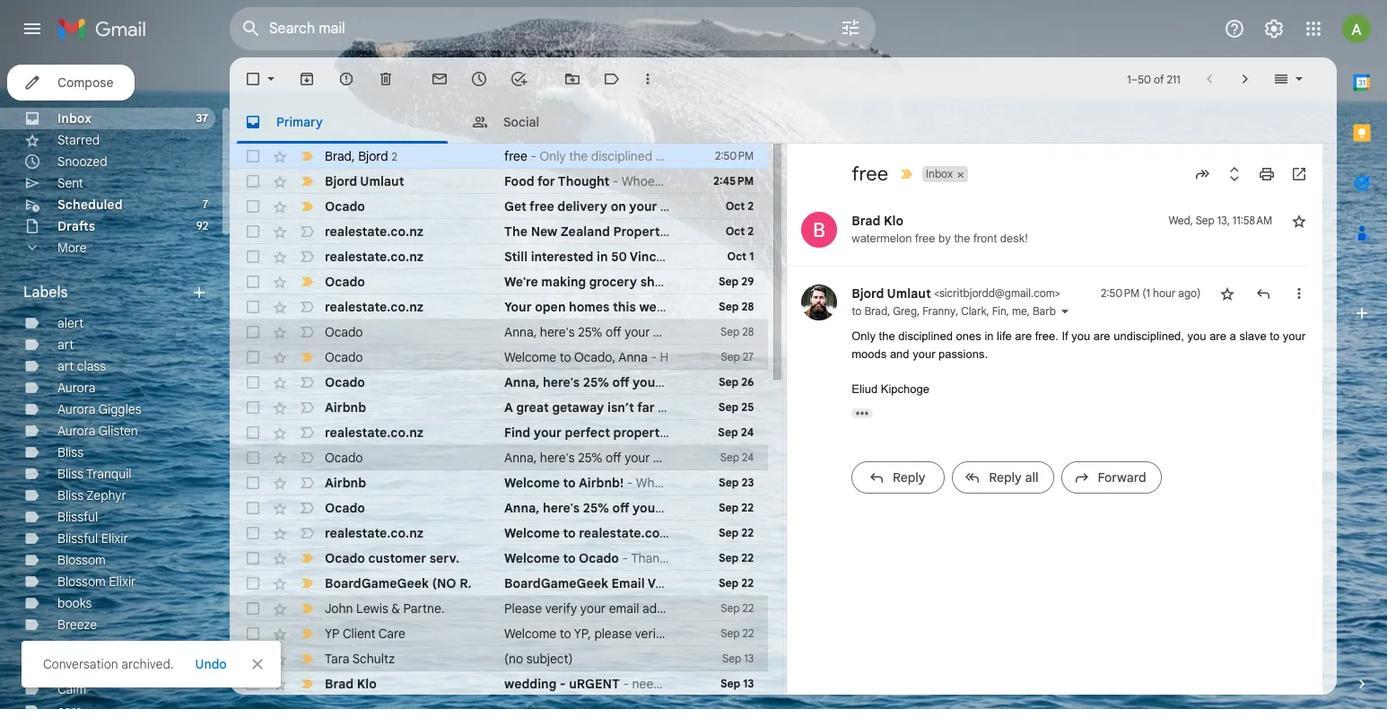 Task type: describe. For each thing, give the bounding box(es) containing it.
blossom link
[[57, 552, 106, 568]]

sep for please verify your email address link
[[721, 601, 740, 615]]

sep for anna, here's 25% off your first ocado grocery shop link corresponding to sep 24
[[721, 451, 740, 464]]

8 row from the top
[[230, 320, 796, 345]]

inbox for inbox link
[[57, 110, 92, 127]]

art for art class
[[57, 358, 74, 374]]

yp
[[325, 626, 340, 642]]

- up on
[[613, 173, 619, 189]]

grocery up this
[[589, 274, 638, 290]]

snoozed link
[[57, 154, 107, 170]]

anna, here's 25% off your first ocado grocery shop link for sep 26
[[505, 373, 817, 391]]

sep 26
[[719, 375, 754, 389]]

brad klo
[[325, 676, 377, 692]]

3 welcome from the top
[[505, 525, 560, 541]]

- right "anna"
[[651, 349, 657, 365]]

the
[[505, 224, 528, 240]]

your down great
[[534, 425, 562, 441]]

brad for ,
[[325, 148, 352, 164]]

blissful elixir
[[57, 531, 128, 547]]

bliss for bliss tranquil
[[57, 466, 83, 482]]

mark as unread image
[[431, 70, 449, 88]]

24 for anna, here's 25% off your first ocado grocery shop
[[742, 451, 754, 464]]

klo
[[357, 676, 377, 692]]

blossom for blossom elixir
[[57, 574, 106, 590]]

sep 22 for welcome to realestate.co.nz
[[719, 526, 754, 540]]

more image
[[639, 70, 657, 88]]

welcome to yp, please verify your account
[[505, 626, 745, 642]]

undo
[[195, 656, 227, 672]]

labels image
[[603, 70, 621, 88]]

umlaut for bjord umlaut < sicritbjordd@gmail.com >
[[887, 285, 932, 302]]

here's for sep 26
[[543, 374, 580, 391]]

, left the fin
[[987, 304, 990, 318]]

sep 22 for please verify your email address
[[721, 601, 754, 615]]

sep 25
[[719, 400, 754, 414]]

anna, here's 25% off your first ocado grocery shop link for sep 24
[[505, 449, 796, 467]]

barb
[[1033, 304, 1057, 318]]

25% for sep 22
[[583, 500, 610, 516]]

25% for sep 28
[[578, 324, 603, 340]]

for
[[538, 173, 555, 189]]

15 row from the top
[[230, 496, 817, 521]]

to for welcome to realestate.co.nz
[[563, 525, 576, 541]]

toggle split pane mode image
[[1273, 70, 1291, 88]]

row containing tara schultz
[[230, 646, 769, 671]]

2 for get free delivery on your first shop
[[748, 199, 754, 213]]

2:50 pm (1 hour ago)
[[1102, 286, 1201, 300]]

2 inside brad , bjord 2
[[392, 149, 398, 163]]

3 row from the top
[[230, 194, 769, 219]]

- down subject)
[[560, 676, 566, 692]]

a
[[1230, 329, 1237, 343]]

airbnb for sep 23
[[325, 475, 366, 491]]

verify inside please verify your email address link
[[546, 601, 577, 617]]

oct for shop
[[726, 199, 745, 213]]

bliss for bliss link
[[57, 444, 83, 461]]

report
[[671, 224, 713, 240]]

sep for anna, here's 25% off your first ocado grocery shop link associated with sep 22
[[719, 501, 739, 514]]

simple
[[701, 274, 741, 290]]

find
[[505, 425, 531, 441]]

me
[[1013, 304, 1028, 318]]

(no
[[432, 575, 457, 592]]

to up only on the top of the page
[[852, 304, 862, 318]]

1 are from the left
[[1016, 329, 1033, 343]]

bjord umlaut
[[325, 173, 404, 189]]

anna, here's 25% off your first ocado grocery shop for sep 28
[[505, 324, 796, 340]]

realestate.co.nz inside welcome to realestate.co.nz link
[[579, 525, 678, 541]]

wedding - urgent -
[[505, 676, 632, 692]]

Not starred checkbox
[[1219, 285, 1237, 303]]

advanced search options image
[[833, 10, 869, 46]]

verification
[[648, 575, 719, 592]]

13 row from the top
[[230, 445, 796, 470]]

1 vertical spatial 13
[[744, 677, 754, 690]]

blossom elixir link
[[57, 574, 136, 590]]

bubbles
[[57, 660, 104, 676]]

r.
[[460, 575, 472, 592]]

6 row from the top
[[230, 269, 769, 294]]

anna, here's 25% off your first ocado grocery shop link for sep 28
[[505, 323, 796, 341]]

greg
[[894, 304, 917, 318]]

first for sep 26
[[664, 374, 689, 391]]

delivery
[[558, 198, 608, 215]]

to brad , greg , franny , clark , fin , me , barb
[[852, 304, 1057, 318]]

conversation
[[43, 656, 118, 672]]

anna, for sep 28
[[505, 324, 537, 340]]

bjord for bjord umlaut < sicritbjordd@gmail.com >
[[852, 285, 885, 302]]

zealand
[[561, 224, 610, 240]]

bliss link
[[57, 444, 83, 461]]

labels
[[23, 284, 68, 302]]

2:50 pm for 2:50 pm
[[716, 149, 754, 162]]

your up far
[[633, 374, 661, 391]]

sep 27
[[721, 350, 754, 364]]

realestate.co.nz for still interested in 50 vincent mcgrath crescent, swanson ?
[[325, 249, 424, 265]]

homes
[[569, 299, 610, 315]]

mcgrath
[[680, 249, 732, 265]]

art class link
[[57, 358, 106, 374]]

find your perfect property faster
[[505, 425, 707, 441]]

1 horizontal spatial bjord
[[358, 148, 388, 164]]

scheduled link
[[57, 197, 123, 213]]

anna, for sep 24
[[505, 450, 537, 466]]

fin
[[993, 304, 1007, 318]]

2 for the new zealand property report | september 2023
[[748, 224, 754, 238]]

a great getaway isn't far away
[[505, 399, 691, 416]]

welcome to ocado -
[[505, 550, 632, 566]]

bjord umlaut list
[[788, 194, 1309, 510]]

off for sep 28
[[606, 324, 622, 340]]

27
[[743, 350, 754, 364]]

anna, here's 25% off your first ocado grocery shop for sep 22
[[505, 500, 817, 516]]

your up "anna"
[[625, 324, 650, 340]]

kipchoge
[[881, 382, 930, 395]]

address
[[643, 601, 688, 617]]

bjord for bjord umlaut
[[325, 173, 357, 189]]

free main content
[[230, 57, 1338, 709]]

isn't
[[608, 399, 635, 416]]

please
[[505, 601, 542, 617]]

row containing bjord umlaut
[[230, 169, 769, 194]]

support image
[[1224, 18, 1246, 39]]

books
[[57, 595, 92, 611]]

first for oct 2
[[660, 198, 686, 215]]

5 row from the top
[[230, 244, 862, 269]]

umlaut for bjord umlaut
[[360, 173, 404, 189]]

more button
[[0, 237, 215, 259]]

here's for sep 22
[[543, 500, 580, 516]]

|
[[716, 224, 720, 240]]

sent link
[[57, 175, 83, 191]]

free for free -
[[505, 148, 528, 164]]

sicritbjordd@gmail.com
[[940, 286, 1055, 300]]

sep 24 for anna, here's 25% off your first ocado grocery shop
[[721, 451, 754, 464]]

undo link
[[188, 648, 234, 680]]

7
[[203, 197, 208, 211]]

of
[[1155, 72, 1165, 86]]

22 for anna, here's 25% off your first ocado grocery shop
[[742, 501, 754, 514]]

here's for sep 24
[[540, 450, 575, 466]]

important mainly because you often read messages with this label. switch
[[898, 165, 916, 183]]

1 vertical spatial 1
[[750, 250, 754, 263]]

welcome for welcome to ocado
[[505, 550, 560, 566]]

(1
[[1143, 286, 1151, 300]]

grocery for sep 26
[[736, 374, 784, 391]]

calm
[[57, 681, 86, 698]]

far
[[637, 399, 655, 416]]

hour
[[1154, 286, 1176, 300]]

eliud kipchoge
[[852, 382, 930, 395]]

tab list containing primary
[[230, 101, 1338, 144]]

new
[[531, 224, 558, 240]]

aurora glisten link
[[57, 423, 138, 439]]

settings image
[[1264, 18, 1286, 39]]

, left the greg
[[888, 304, 891, 318]]

account
[[699, 626, 745, 642]]

search mail image
[[235, 13, 268, 45]]

sep for welcome to yp, please verify your account link
[[721, 627, 740, 640]]

a
[[505, 399, 513, 416]]

welcome to realestate.co.nz link
[[505, 524, 678, 542]]

september
[[723, 224, 791, 240]]

3 are from the left
[[1210, 329, 1227, 343]]

22 for welcome to realestate.co.nz
[[742, 526, 754, 540]]

- right airbnb! at the left
[[627, 475, 633, 491]]

bjord umlaut < sicritbjordd@gmail.com >
[[852, 285, 1061, 302]]

inbox button
[[923, 166, 955, 182]]

37
[[196, 111, 208, 125]]

to for welcome to airbnb! -
[[563, 475, 576, 491]]

realestate.co.nz for find your perfect property faster
[[325, 425, 424, 441]]

if
[[1062, 329, 1069, 343]]

labels navigation
[[0, 57, 230, 709]]

class
[[77, 358, 106, 374]]

1 vertical spatial sep 13
[[721, 677, 754, 690]]

row containing yp client care
[[230, 621, 769, 646]]

we're
[[505, 274, 538, 290]]

elixir for blissful elixir
[[101, 531, 128, 547]]

only
[[852, 329, 876, 343]]

sep 22 for anna, here's 25% off your first ocado grocery shop
[[719, 501, 754, 514]]

books link
[[57, 595, 92, 611]]

archive image
[[298, 70, 316, 88]]

bliss zephyr link
[[57, 487, 126, 504]]

care
[[379, 626, 406, 642]]

alert link
[[57, 315, 84, 331]]

row containing brad
[[230, 144, 769, 169]]

22 for welcome to yp, please verify your account
[[743, 627, 754, 640]]

labels heading
[[23, 284, 190, 302]]

28 for anna, here's 25% off your first ocado grocery shop
[[743, 325, 754, 338]]

9 row from the top
[[230, 345, 769, 370]]

breeze link
[[57, 617, 97, 633]]

your right slave
[[1284, 329, 1306, 343]]

(no subject)
[[505, 651, 573, 667]]

sep 29
[[719, 275, 754, 288]]

off for sep 26
[[613, 374, 630, 391]]

blossom elixir
[[57, 574, 136, 590]]

serv.
[[430, 550, 460, 566]]

bjord umlaut cell
[[852, 285, 1061, 302]]

28 for your open homes this weekend
[[742, 300, 754, 313]]



Task type: vqa. For each thing, say whether or not it's contained in the screenshot.


Task type: locate. For each thing, give the bounding box(es) containing it.
your down address on the left bottom of the page
[[671, 626, 696, 642]]

3 bliss from the top
[[57, 487, 83, 504]]

ago)
[[1179, 286, 1201, 300]]

glisten
[[98, 423, 138, 439]]

3 anna, here's 25% off your first ocado grocery shop link from the top
[[505, 449, 796, 467]]

2 vertical spatial bliss
[[57, 487, 83, 504]]

sep 28 down "sep 29"
[[719, 300, 754, 313]]

off for sep 24
[[606, 450, 622, 466]]

are
[[1016, 329, 1033, 343], [1094, 329, 1111, 343], [1210, 329, 1227, 343]]

only the disciplined ones in life are free. if you are undisciplined, you are a slave to your moods and your passions.
[[852, 329, 1306, 360]]

first inside get free delivery on your first shop link
[[660, 198, 686, 215]]

0 vertical spatial 24
[[741, 426, 754, 439]]

first up away
[[664, 374, 689, 391]]

to up welcome to ocado -
[[563, 525, 576, 541]]

2 up oct 1
[[748, 224, 754, 238]]

0 vertical spatial 2
[[392, 149, 398, 163]]

to for welcome to yp, please verify your account
[[560, 626, 572, 642]]

undisciplined,
[[1114, 329, 1185, 343]]

starred link
[[57, 132, 100, 148]]

you
[[1072, 329, 1091, 343], [1188, 329, 1207, 343]]

email
[[609, 601, 640, 617]]

17 row from the top
[[230, 546, 769, 571]]

0 vertical spatial inbox
[[57, 110, 92, 127]]

1 vertical spatial 50
[[611, 249, 627, 265]]

sep 22 for welcome to yp, please verify your account
[[721, 627, 754, 640]]

1 welcome from the top
[[505, 349, 557, 365]]

25% for sep 26
[[583, 374, 610, 391]]

you left a in the top of the page
[[1188, 329, 1207, 343]]

main menu image
[[22, 18, 43, 39]]

blossom down the blossom link
[[57, 574, 106, 590]]

welcome for welcome to ocado, anna
[[505, 349, 557, 365]]

, inside row
[[352, 148, 355, 164]]

sep for your open homes this weekend link
[[719, 300, 739, 313]]

umlaut up the greg
[[887, 285, 932, 302]]

5 welcome from the top
[[505, 626, 557, 642]]

alert
[[57, 315, 84, 331]]

move to image
[[564, 70, 582, 88]]

Search mail text field
[[269, 20, 790, 38]]

older image
[[1237, 70, 1255, 88]]

anna, up great
[[505, 374, 540, 391]]

1 vertical spatial oct
[[726, 224, 745, 238]]

25% for sep 24
[[578, 450, 603, 466]]

in inside only the disciplined ones in life are free. if you are undisciplined, you are a slave to your moods and your passions.
[[985, 329, 994, 343]]

your down disciplined at right
[[913, 347, 936, 360]]

client
[[343, 626, 376, 642]]

boardgamegeek for boardgamegeek (no r.
[[325, 575, 429, 592]]

2 aurora from the top
[[57, 401, 96, 417]]

grocery up 23
[[720, 450, 765, 466]]

2:50 pm
[[716, 149, 754, 162], [1102, 286, 1140, 300]]

1 vertical spatial bjord
[[325, 173, 357, 189]]

perfect
[[565, 425, 610, 441]]

50 left of
[[1139, 72, 1152, 86]]

2 airbnb from the top
[[325, 475, 366, 491]]

calm link
[[57, 681, 86, 698]]

0 horizontal spatial you
[[1072, 329, 1091, 343]]

1 you from the left
[[1072, 329, 1091, 343]]

1 vertical spatial umlaut
[[887, 285, 932, 302]]

1 airbnb from the top
[[325, 399, 366, 416]]

0 vertical spatial bliss
[[57, 444, 83, 461]]

blossom for the blossom link
[[57, 552, 106, 568]]

blissful for blissful elixir
[[57, 531, 98, 547]]

tara schultz
[[325, 651, 395, 667]]

to inside welcome to realestate.co.nz link
[[563, 525, 576, 541]]

12 row from the top
[[230, 420, 769, 445]]

1 vertical spatial blissful
[[57, 531, 98, 547]]

4 anna, here's 25% off your first ocado grocery shop link from the top
[[505, 499, 817, 517]]

16 row from the top
[[230, 521, 769, 546]]

sep 28 up sep 27
[[721, 325, 754, 338]]

1 vertical spatial oct 2
[[726, 224, 754, 238]]

sep 28 for your open homes this weekend
[[719, 300, 754, 313]]

find your perfect property faster link
[[505, 424, 707, 442]]

here's down the welcome to airbnb! -
[[543, 500, 580, 516]]

bliss for bliss zephyr
[[57, 487, 83, 504]]

2 horizontal spatial free
[[852, 162, 889, 186]]

anna, here's 25% off your first ocado grocery shop link up away
[[505, 373, 817, 391]]

to left ocado,
[[560, 349, 572, 365]]

brunch
[[57, 638, 98, 654]]

welcome up welcome to ocado -
[[505, 525, 560, 541]]

anna, here's 25% off your first ocado grocery shop link down weekend
[[505, 323, 796, 341]]

on
[[611, 198, 626, 215]]

0 vertical spatial 1
[[1128, 72, 1132, 86]]

- up email
[[623, 550, 628, 566]]

verify up yp,
[[546, 601, 577, 617]]

your down property
[[625, 450, 650, 466]]

0 vertical spatial 2:50 pm
[[716, 149, 754, 162]]

giggles
[[98, 401, 141, 417]]

None checkbox
[[244, 70, 262, 88], [244, 147, 262, 165], [244, 172, 262, 190], [244, 248, 262, 266], [244, 323, 262, 341], [244, 348, 262, 366], [244, 499, 262, 517], [244, 524, 262, 542], [244, 575, 262, 592], [244, 600, 262, 618], [244, 70, 262, 88], [244, 147, 262, 165], [244, 172, 262, 190], [244, 248, 262, 266], [244, 323, 262, 341], [244, 348, 262, 366], [244, 499, 262, 517], [244, 524, 262, 542], [244, 575, 262, 592], [244, 600, 262, 618]]

archived.
[[121, 656, 174, 672]]

28 down 29
[[742, 300, 754, 313]]

2:45 pm
[[714, 174, 754, 188]]

to inside welcome to yp, please verify your account link
[[560, 626, 572, 642]]

umlaut inside row
[[360, 173, 404, 189]]

row containing brad klo
[[230, 671, 769, 697]]

free up new
[[530, 198, 555, 215]]

1 vertical spatial airbnb
[[325, 475, 366, 491]]

airbnb for sep 25
[[325, 399, 366, 416]]

1 horizontal spatial umlaut
[[887, 285, 932, 302]]

this
[[613, 299, 636, 315]]

4 anna, from the top
[[505, 500, 540, 516]]

sep for a great getaway isn't far away link
[[719, 400, 739, 414]]

1 blissful from the top
[[57, 509, 98, 525]]

to right slave
[[1271, 329, 1280, 343]]

anna,
[[505, 324, 537, 340], [505, 374, 540, 391], [505, 450, 537, 466], [505, 500, 540, 516]]

verify inside welcome to yp, please verify your account link
[[635, 626, 667, 642]]

2 welcome from the top
[[505, 475, 560, 491]]

to for welcome to ocado -
[[563, 550, 576, 566]]

10 row from the top
[[230, 370, 817, 395]]

sep 28 for anna, here's 25% off your first ocado grocery shop
[[721, 325, 754, 338]]

primary tab
[[230, 101, 455, 144]]

2 vertical spatial 2
[[748, 224, 754, 238]]

1 blossom from the top
[[57, 552, 106, 568]]

partne.
[[404, 601, 445, 617]]

0 vertical spatial sep 28
[[719, 300, 754, 313]]

0 horizontal spatial inbox
[[57, 110, 92, 127]]

email
[[612, 575, 645, 592]]

grocery up 25
[[736, 374, 784, 391]]

2 row from the top
[[230, 169, 769, 194]]

art for art link at the top left of the page
[[57, 337, 74, 353]]

29
[[742, 275, 754, 288]]

drafts link
[[57, 218, 95, 234]]

1 vertical spatial elixir
[[109, 574, 136, 590]]

2 boardgamegeek from the left
[[505, 575, 609, 592]]

bliss zephyr
[[57, 487, 126, 504]]

grocery for sep 22
[[736, 500, 784, 516]]

first up verification
[[664, 500, 689, 516]]

2:50 pm (1 hour ago) cell
[[1102, 285, 1201, 303]]

1 anna, here's 25% off your first ocado grocery shop link from the top
[[505, 323, 796, 341]]

0 horizontal spatial 50
[[611, 249, 627, 265]]

ocado customer serv.
[[325, 550, 460, 566]]

sep 24 up sep 23
[[721, 451, 754, 464]]

sep for anna, here's 25% off your first ocado grocery shop link associated with sep 26
[[719, 375, 739, 389]]

bliss up "blissful" link
[[57, 487, 83, 504]]

boardgamegeek for boardgamegeek email verification
[[505, 575, 609, 592]]

brunch link
[[57, 638, 98, 654]]

1 vertical spatial in
[[985, 329, 994, 343]]

airbnb!
[[579, 475, 624, 491]]

28
[[742, 300, 754, 313], [743, 325, 754, 338]]

anna, here's 25% off your first ocado grocery shop up away
[[505, 374, 817, 391]]

anna, here's 25% off your first ocado grocery shop down property
[[505, 450, 796, 466]]

1 horizontal spatial boardgamegeek
[[505, 575, 609, 592]]

bjord down brad , bjord 2
[[325, 173, 357, 189]]

20 row from the top
[[230, 621, 769, 646]]

0 horizontal spatial umlaut
[[360, 173, 404, 189]]

0 vertical spatial art
[[57, 337, 74, 353]]

ones
[[957, 329, 982, 343]]

None checkbox
[[244, 197, 262, 215], [244, 223, 262, 241], [244, 273, 262, 291], [244, 298, 262, 316], [244, 373, 262, 391], [244, 399, 262, 417], [244, 424, 262, 442], [244, 449, 262, 467], [244, 474, 262, 492], [244, 549, 262, 567], [244, 625, 262, 643], [244, 197, 262, 215], [244, 223, 262, 241], [244, 273, 262, 291], [244, 298, 262, 316], [244, 373, 262, 391], [244, 399, 262, 417], [244, 424, 262, 442], [244, 449, 262, 467], [244, 474, 262, 492], [244, 549, 262, 567], [244, 625, 262, 643]]

0 vertical spatial umlaut
[[360, 173, 404, 189]]

anna, for sep 22
[[505, 500, 540, 516]]

anna, here's 25% off your first ocado grocery shop for sep 24
[[505, 450, 796, 466]]

food for thought -
[[505, 173, 622, 189]]

aurora up bliss link
[[57, 423, 96, 439]]

compose
[[57, 75, 114, 91]]

1 vertical spatial sep 24
[[721, 451, 754, 464]]

shop for sep 22
[[787, 500, 817, 516]]

your open homes this weekend
[[505, 299, 695, 315]]

welcome to yp, please verify your account link
[[505, 625, 745, 643]]

row containing ocado customer serv.
[[230, 546, 769, 571]]

elixir down blissful elixir "link"
[[109, 574, 136, 590]]

ocado
[[325, 198, 365, 215], [325, 274, 365, 290], [325, 324, 363, 340], [679, 324, 717, 340], [325, 349, 363, 365], [325, 374, 365, 391], [692, 374, 732, 391], [325, 450, 363, 466], [679, 450, 717, 466], [325, 500, 365, 516], [692, 500, 732, 516], [325, 550, 365, 566], [579, 550, 619, 566]]

moods
[[852, 347, 887, 360]]

franny
[[923, 304, 956, 318]]

first for sep 22
[[664, 500, 689, 516]]

2 vertical spatial bjord
[[852, 285, 885, 302]]

2 anna, from the top
[[505, 374, 540, 391]]

1 down september
[[750, 250, 754, 263]]

0 vertical spatial blossom
[[57, 552, 106, 568]]

1 vertical spatial 2:50 pm
[[1102, 286, 1140, 300]]

report spam image
[[338, 70, 355, 88]]

lewis
[[356, 601, 389, 617]]

28 up 27
[[743, 325, 754, 338]]

breeze
[[57, 617, 97, 633]]

1 oct 2 from the top
[[726, 199, 754, 213]]

1 vertical spatial 2
[[748, 199, 754, 213]]

0 vertical spatial oct
[[726, 199, 745, 213]]

please
[[595, 626, 632, 642]]

25% down airbnb! at the left
[[583, 500, 610, 516]]

first down weekend
[[653, 324, 676, 340]]

(no
[[505, 651, 523, 667]]

alert containing conversation archived.
[[22, 41, 1359, 688]]

22 for boardgamegeek email verification
[[742, 576, 754, 590]]

2:50 pm inside cell
[[1102, 286, 1140, 300]]

sep 22 for boardgamegeek email verification
[[719, 576, 754, 590]]

inbox inside button
[[927, 167, 953, 180]]

0 vertical spatial aurora
[[57, 380, 96, 396]]

off down airbnb! at the left
[[613, 500, 630, 516]]

anna, for sep 26
[[505, 374, 540, 391]]

off for sep 22
[[613, 500, 630, 516]]

are right the life
[[1016, 329, 1033, 343]]

0 horizontal spatial boardgamegeek
[[325, 575, 429, 592]]

7 row from the top
[[230, 294, 769, 320]]

0 vertical spatial blissful
[[57, 509, 98, 525]]

2 vertical spatial aurora
[[57, 423, 96, 439]]

0 horizontal spatial in
[[597, 249, 608, 265]]

1 aurora from the top
[[57, 380, 96, 396]]

first for sep 28
[[653, 324, 676, 340]]

sep 24 for find your perfect property faster
[[719, 426, 754, 439]]

(no subject) link
[[505, 650, 670, 668]]

1 horizontal spatial verify
[[635, 626, 667, 642]]

1 boardgamegeek from the left
[[325, 575, 429, 592]]

boardgamegeek email verification link
[[505, 575, 719, 592]]

11 row from the top
[[230, 395, 769, 420]]

grocery down 23
[[736, 500, 784, 516]]

0 vertical spatial brad
[[325, 148, 352, 164]]

4 row from the top
[[230, 219, 824, 244]]

boardgamegeek up lewis
[[325, 575, 429, 592]]

14 row from the top
[[230, 470, 769, 496]]

art down alert
[[57, 337, 74, 353]]

2 up september
[[748, 199, 754, 213]]

0 horizontal spatial 1
[[750, 250, 754, 263]]

to left yp,
[[560, 626, 572, 642]]

0 vertical spatial sep 13
[[723, 652, 754, 665]]

1 horizontal spatial free
[[530, 198, 555, 215]]

in inside row
[[597, 249, 608, 265]]

bliss up bliss tranquil link
[[57, 444, 83, 461]]

snooze image
[[470, 70, 488, 88]]

0 vertical spatial in
[[597, 249, 608, 265]]

alert
[[22, 41, 1359, 688]]

-
[[531, 148, 537, 164], [613, 173, 619, 189], [651, 349, 657, 365], [627, 475, 633, 491], [623, 550, 628, 566], [560, 676, 566, 692], [623, 676, 629, 692]]

anna, here's 25% off your first ocado grocery shop link down property
[[505, 449, 796, 467]]

free for free
[[852, 162, 889, 186]]

50 inside row
[[611, 249, 627, 265]]

property
[[614, 224, 668, 240]]

sep for anna, here's 25% off your first ocado grocery shop link for sep 28
[[721, 325, 740, 338]]

brad up the
[[865, 304, 888, 318]]

1 horizontal spatial are
[[1094, 329, 1111, 343]]

row containing boardgamegeek (no r.
[[230, 571, 769, 596]]

tranquil
[[86, 466, 132, 482]]

1 vertical spatial blossom
[[57, 574, 106, 590]]

faster
[[671, 425, 707, 441]]

aurora
[[57, 380, 96, 396], [57, 401, 96, 417], [57, 423, 96, 439]]

oct down 2:45 pm
[[726, 199, 745, 213]]

22 for please verify your email address
[[743, 601, 754, 615]]

inbox right important mainly because you often read messages with this label. "switch"
[[927, 167, 953, 180]]

3 aurora from the top
[[57, 423, 96, 439]]

to for welcome to ocado, anna -
[[560, 349, 572, 365]]

add to tasks image
[[510, 70, 528, 88]]

your up yp,
[[581, 601, 606, 617]]

blissful for "blissful" link
[[57, 509, 98, 525]]

row
[[230, 144, 769, 169], [230, 169, 769, 194], [230, 194, 769, 219], [230, 219, 824, 244], [230, 244, 862, 269], [230, 269, 769, 294], [230, 294, 769, 320], [230, 320, 796, 345], [230, 345, 769, 370], [230, 370, 817, 395], [230, 395, 769, 420], [230, 420, 769, 445], [230, 445, 796, 470], [230, 470, 769, 496], [230, 496, 817, 521], [230, 521, 769, 546], [230, 546, 769, 571], [230, 571, 769, 596], [230, 596, 769, 621], [230, 621, 769, 646], [230, 646, 769, 671], [230, 671, 769, 697]]

1 vertical spatial bliss
[[57, 466, 83, 482]]

sep for boardgamegeek email verification link
[[719, 576, 739, 590]]

boardgamegeek email verification
[[505, 575, 719, 592]]

sep for we're making grocery shopping simple link
[[719, 275, 739, 288]]

social tab
[[457, 101, 683, 144]]

0 vertical spatial elixir
[[101, 531, 128, 547]]

0 vertical spatial airbnb
[[325, 399, 366, 416]]

- up food
[[531, 148, 537, 164]]

aurora for aurora link
[[57, 380, 96, 396]]

24 down 25
[[741, 426, 754, 439]]

aurora for aurora giggles
[[57, 401, 96, 417]]

2:50 pm up 2:45 pm
[[716, 149, 754, 162]]

1 vertical spatial 28
[[743, 325, 754, 338]]

1 horizontal spatial inbox
[[927, 167, 953, 180]]

1 horizontal spatial you
[[1188, 329, 1207, 343]]

tab list
[[1338, 57, 1388, 645], [230, 101, 1338, 144]]

to left airbnb! at the left
[[563, 475, 576, 491]]

free left important mainly because you often read messages with this label. "switch"
[[852, 162, 889, 186]]

delete image
[[377, 70, 395, 88]]

sent
[[57, 175, 83, 191]]

1 vertical spatial sep 28
[[721, 325, 754, 338]]

0 vertical spatial 28
[[742, 300, 754, 313]]

1 anna, from the top
[[505, 324, 537, 340]]

your right on
[[630, 198, 658, 215]]

shop for sep 26
[[787, 374, 817, 391]]

1 anna, here's 25% off your first ocado grocery shop from the top
[[505, 324, 796, 340]]

2 you from the left
[[1188, 329, 1207, 343]]

0 vertical spatial oct 2
[[726, 199, 754, 213]]

1 vertical spatial verify
[[635, 626, 667, 642]]

anna, here's 25% off your first ocado grocery shop link for sep 22
[[505, 499, 817, 517]]

away
[[658, 399, 691, 416]]

off up isn't
[[613, 374, 630, 391]]

shop for sep 28
[[768, 324, 796, 340]]

1 horizontal spatial in
[[985, 329, 994, 343]]

off down 'find your perfect property faster'
[[606, 450, 622, 466]]

off down this
[[606, 324, 622, 340]]

interested
[[531, 249, 594, 265]]

here's for sep 28
[[540, 324, 575, 340]]

22 row from the top
[[230, 671, 769, 697]]

1 vertical spatial brad
[[865, 304, 888, 318]]

&
[[392, 601, 400, 617]]

19 row from the top
[[230, 596, 769, 621]]

1 horizontal spatial 1
[[1128, 72, 1132, 86]]

0 horizontal spatial free
[[505, 148, 528, 164]]

2 anna, here's 25% off your first ocado grocery shop link from the top
[[505, 373, 817, 391]]

the
[[879, 329, 896, 343]]

24 up 23
[[742, 451, 754, 464]]

50
[[1139, 72, 1152, 86], [611, 249, 627, 265]]

2 bliss from the top
[[57, 466, 83, 482]]

4 anna, here's 25% off your first ocado grocery shop from the top
[[505, 500, 817, 516]]

1 horizontal spatial 50
[[1139, 72, 1152, 86]]

oct for crescent,
[[728, 250, 747, 263]]

welcome up please at the left bottom
[[505, 550, 560, 566]]

21 row from the top
[[230, 646, 769, 671]]

your open homes this weekend link
[[505, 298, 695, 316]]

umlaut inside list
[[887, 285, 932, 302]]

life
[[997, 329, 1012, 343]]

2 oct 2 from the top
[[726, 224, 754, 238]]

in left the life
[[985, 329, 994, 343]]

bjord inside list
[[852, 285, 885, 302]]

18 row from the top
[[230, 571, 769, 596]]

art link
[[57, 337, 74, 353]]

0 horizontal spatial bjord
[[325, 173, 357, 189]]

- right urgent on the left
[[623, 676, 629, 692]]

elixir for blossom elixir
[[109, 574, 136, 590]]

0 vertical spatial 13
[[744, 652, 754, 665]]

1 row from the top
[[230, 144, 769, 169]]

, left franny
[[917, 304, 920, 318]]

1 bliss from the top
[[57, 444, 83, 461]]

sep for welcome to realestate.co.nz link
[[719, 526, 739, 540]]

2 anna, here's 25% off your first ocado grocery shop from the top
[[505, 374, 817, 391]]

grocery for sep 24
[[720, 450, 765, 466]]

anna, here's 25% off your first ocado grocery shop down weekend
[[505, 324, 796, 340]]

2 are from the left
[[1094, 329, 1111, 343]]

great
[[517, 399, 549, 416]]

1 left of
[[1128, 72, 1132, 86]]

gmail image
[[57, 11, 155, 47]]

1 vertical spatial art
[[57, 358, 74, 374]]

2 blossom from the top
[[57, 574, 106, 590]]

elixir up the blossom link
[[101, 531, 128, 547]]

inbox up starred link
[[57, 110, 92, 127]]

2 up bjord umlaut
[[392, 149, 398, 163]]

bliss down bliss link
[[57, 466, 83, 482]]

1 vertical spatial aurora
[[57, 401, 96, 417]]

inbox for inbox button
[[927, 167, 953, 180]]

wedding
[[505, 676, 557, 692]]

welcome up great
[[505, 349, 557, 365]]

inbox link
[[57, 110, 92, 127]]

realestate.co.nz for welcome to realestate.co.nz
[[325, 525, 424, 541]]

bjord down ?
[[852, 285, 885, 302]]

2 vertical spatial brad
[[325, 676, 354, 692]]

1 art from the top
[[57, 337, 74, 353]]

1 horizontal spatial 2:50 pm
[[1102, 286, 1140, 300]]

eliud
[[852, 382, 878, 395]]

welcome for welcome to airbnb!
[[505, 475, 560, 491]]

4 welcome from the top
[[505, 550, 560, 566]]

elixir
[[101, 531, 128, 547], [109, 574, 136, 590]]

boardgamegeek (no r.
[[325, 575, 472, 592]]

oct 2 right "|"
[[726, 224, 754, 238]]

realestate.co.nz for your open homes this weekend
[[325, 299, 424, 315]]

here's up getaway on the left of the page
[[543, 374, 580, 391]]

art down art link at the top left of the page
[[57, 358, 74, 374]]

welcome down please at the left bottom
[[505, 626, 557, 642]]

, left 'clark'
[[956, 304, 959, 318]]

, left "me"
[[1007, 304, 1010, 318]]

0 horizontal spatial 2:50 pm
[[716, 149, 754, 162]]

inbox inside labels navigation
[[57, 110, 92, 127]]

blissful down bliss zephyr "link"
[[57, 509, 98, 525]]

boardgamegeek inside boardgamegeek email verification link
[[505, 575, 609, 592]]

brad inside bjord umlaut list
[[865, 304, 888, 318]]

None search field
[[230, 7, 876, 50]]

free up food
[[505, 148, 528, 164]]

boardgamegeek down welcome to ocado -
[[505, 575, 609, 592]]

realestate.co.nz for the new zealand property report | september 2023
[[325, 224, 424, 240]]

, left the barb on the right top of page
[[1028, 304, 1031, 318]]

2023
[[794, 224, 824, 240]]

2 horizontal spatial bjord
[[852, 285, 885, 302]]

2:50 pm for 2:50 pm (1 hour ago)
[[1102, 286, 1140, 300]]

23
[[742, 476, 754, 489]]

anna, down your
[[505, 324, 537, 340]]

26
[[742, 375, 754, 389]]

1 vertical spatial 24
[[742, 451, 754, 464]]

25% up a great getaway isn't far away
[[583, 374, 610, 391]]

bliss tranquil link
[[57, 466, 132, 482]]

to inside only the disciplined ones in life are free. if you are undisciplined, you are a slave to your moods and your passions.
[[1271, 329, 1280, 343]]

24 for find your perfect property faster
[[741, 426, 754, 439]]

0 vertical spatial 50
[[1139, 72, 1152, 86]]

0 vertical spatial verify
[[546, 601, 577, 617]]

anna, here's 25% off your first ocado grocery shop for sep 26
[[505, 374, 817, 391]]

0 horizontal spatial are
[[1016, 329, 1033, 343]]

0 vertical spatial sep 24
[[719, 426, 754, 439]]

2:50 pm inside row
[[716, 149, 754, 162]]

sep for the find your perfect property faster link
[[719, 426, 739, 439]]

umlaut down brad , bjord 2
[[360, 173, 404, 189]]

0 vertical spatial bjord
[[358, 148, 388, 164]]

2 blissful from the top
[[57, 531, 98, 547]]

anna, here's 25% off your first ocado grocery shop link down airbnb! at the left
[[505, 499, 817, 517]]

0 horizontal spatial verify
[[546, 601, 577, 617]]

2 horizontal spatial are
[[1210, 329, 1227, 343]]

anna, down find
[[505, 450, 537, 466]]

thought
[[558, 173, 610, 189]]

1 vertical spatial inbox
[[927, 167, 953, 180]]

1 50 of 211
[[1128, 72, 1181, 86]]

blissful link
[[57, 509, 98, 525]]

still interested in 50 vincent mcgrath crescent, swanson ?
[[505, 249, 862, 265]]

first for sep 24
[[653, 450, 676, 466]]

still
[[505, 249, 528, 265]]

grocery for sep 28
[[720, 324, 765, 340]]

3 anna, from the top
[[505, 450, 537, 466]]

3 anna, here's 25% off your first ocado grocery shop from the top
[[505, 450, 796, 466]]

2 vertical spatial oct
[[728, 250, 747, 263]]

row containing john lewis & partne.
[[230, 596, 769, 621]]

free
[[505, 148, 528, 164], [852, 162, 889, 186], [530, 198, 555, 215]]

2 art from the top
[[57, 358, 74, 374]]

your up 'welcome to realestate.co.nz'
[[633, 500, 661, 516]]

brad for klo
[[325, 676, 354, 692]]

anna
[[619, 349, 648, 365]]

anna, here's 25% off your first ocado grocery shop down airbnb! at the left
[[505, 500, 817, 516]]

1
[[1128, 72, 1132, 86], [750, 250, 754, 263]]

are left a in the top of the page
[[1210, 329, 1227, 343]]

oct 2 for shop
[[726, 199, 754, 213]]



